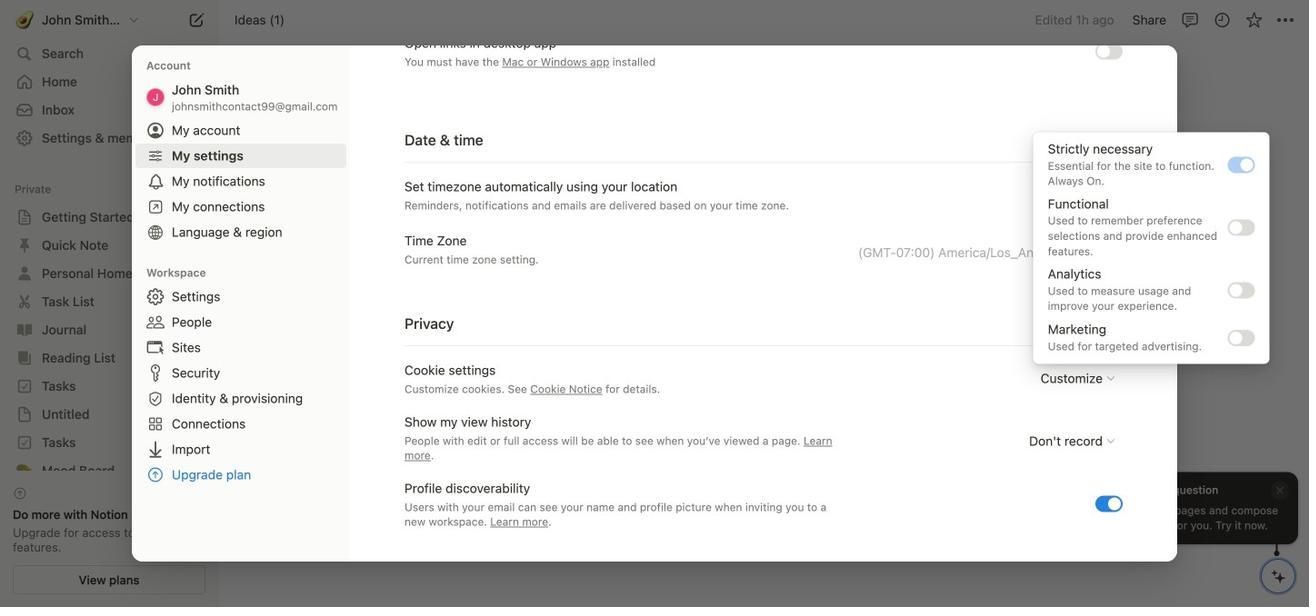 Task type: describe. For each thing, give the bounding box(es) containing it.
updates image
[[1214, 11, 1232, 29]]

favorite image
[[1246, 11, 1264, 29]]

comments image
[[1182, 11, 1200, 29]]



Task type: vqa. For each thing, say whether or not it's contained in the screenshot.
Change page icon
no



Task type: locate. For each thing, give the bounding box(es) containing it.
close tooltip image
[[1275, 484, 1286, 497]]

menu
[[442, 332, 1310, 607]]

new page image
[[186, 9, 207, 31]]

🥑 image
[[16, 9, 34, 32]]

dismiss image
[[193, 487, 206, 500]]



